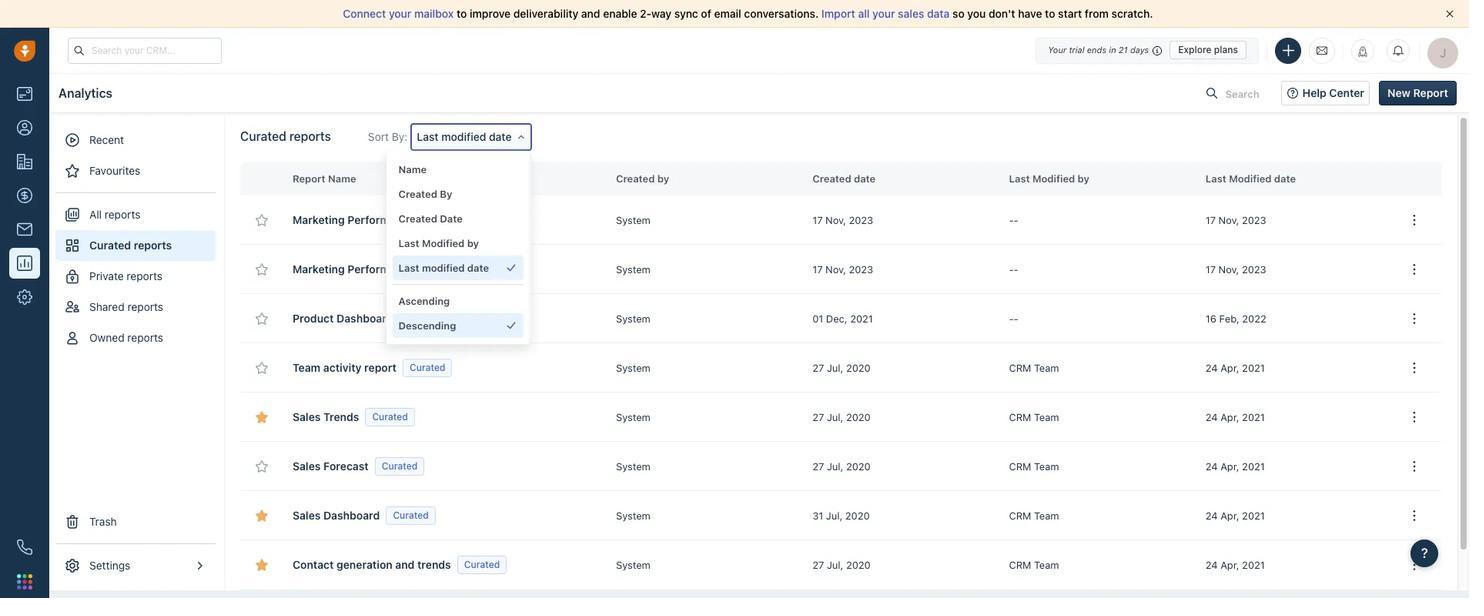 Task type: locate. For each thing, give the bounding box(es) containing it.
0 horizontal spatial to
[[457, 7, 467, 20]]

your
[[389, 7, 412, 20], [873, 7, 896, 20]]

to right mailbox
[[457, 7, 467, 20]]

to left start
[[1046, 7, 1056, 20]]

way
[[652, 7, 672, 20]]

2 your from the left
[[873, 7, 896, 20]]

1 horizontal spatial to
[[1046, 7, 1056, 20]]

sales
[[898, 7, 925, 20]]

scratch.
[[1112, 7, 1154, 20]]

freshworks switcher image
[[17, 575, 32, 590]]

import
[[822, 7, 856, 20]]

0 horizontal spatial your
[[389, 7, 412, 20]]

explore
[[1179, 44, 1212, 55]]

explore plans link
[[1170, 41, 1247, 59]]

2-
[[640, 7, 652, 20]]

and
[[582, 7, 601, 20]]

ends
[[1088, 45, 1107, 55]]

from
[[1085, 7, 1109, 20]]

your right all
[[873, 7, 896, 20]]

conversations.
[[745, 7, 819, 20]]

2 to from the left
[[1046, 7, 1056, 20]]

1 horizontal spatial your
[[873, 7, 896, 20]]

your left mailbox
[[389, 7, 412, 20]]

deliverability
[[514, 7, 579, 20]]

email
[[715, 7, 742, 20]]

you
[[968, 7, 986, 20]]

to
[[457, 7, 467, 20], [1046, 7, 1056, 20]]

have
[[1019, 7, 1043, 20]]

explore plans
[[1179, 44, 1239, 55]]

trial
[[1070, 45, 1085, 55]]

data
[[928, 7, 950, 20]]

plans
[[1215, 44, 1239, 55]]

phone element
[[9, 532, 40, 563]]

all
[[859, 7, 870, 20]]

import all your sales data link
[[822, 7, 953, 20]]



Task type: vqa. For each thing, say whether or not it's contained in the screenshot.
Close icon
yes



Task type: describe. For each thing, give the bounding box(es) containing it.
your
[[1049, 45, 1067, 55]]

1 your from the left
[[389, 7, 412, 20]]

in
[[1110, 45, 1117, 55]]

connect your mailbox to improve deliverability and enable 2-way sync of email conversations. import all your sales data so you don't have to start from scratch.
[[343, 7, 1154, 20]]

connect
[[343, 7, 386, 20]]

enable
[[603, 7, 638, 20]]

connect your mailbox link
[[343, 7, 457, 20]]

sync
[[675, 7, 699, 20]]

21
[[1119, 45, 1128, 55]]

so
[[953, 7, 965, 20]]

improve
[[470, 7, 511, 20]]

start
[[1059, 7, 1083, 20]]

1 to from the left
[[457, 7, 467, 20]]

days
[[1131, 45, 1150, 55]]

phone image
[[17, 540, 32, 555]]

of
[[701, 7, 712, 20]]

don't
[[989, 7, 1016, 20]]

Search your CRM... text field
[[68, 37, 222, 64]]

mailbox
[[414, 7, 454, 20]]

close image
[[1447, 10, 1455, 18]]

your trial ends in 21 days
[[1049, 45, 1150, 55]]

what's new image
[[1358, 46, 1369, 57]]

send email image
[[1317, 44, 1328, 57]]



